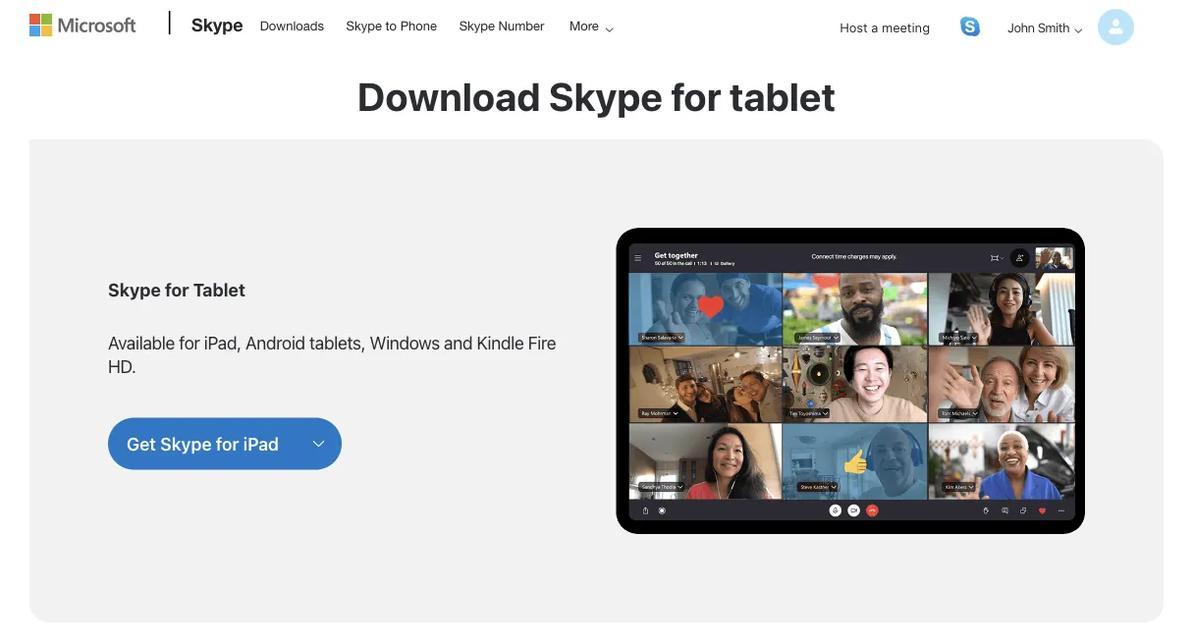 Task type: describe. For each thing, give the bounding box(es) containing it.
for inside available for ipad, android tablets, windows and kindle fire hd.
[[179, 333, 200, 354]]

tablet
[[193, 280, 245, 301]]

host a meeting
[[840, 20, 930, 34]]

avatar image
[[1098, 9, 1135, 45]]

skype to phone link
[[337, 1, 446, 48]]

menu bar containing host a meeting
[[6, 2, 1159, 104]]

downloads link
[[251, 1, 333, 48]]

available for ipad, android tablets, windows and kindle fire hd.
[[108, 333, 556, 377]]

skype for skype to phone
[[346, 18, 382, 33]]

ipad,
[[204, 333, 241, 354]]

download skype for tablet
[[358, 73, 836, 119]]

skype on tablet image
[[616, 228, 1086, 534]]

more button
[[557, 1, 630, 50]]

john smith
[[1008, 20, 1070, 34]]

skype number
[[459, 18, 545, 33]]

more
[[570, 18, 599, 33]]

available
[[108, 333, 175, 354]]

skype for skype for tablet
[[108, 280, 161, 301]]

download
[[358, 73, 541, 119]]

get skype for ipad
[[127, 433, 279, 454]]

downloads
[[260, 18, 324, 33]]

smith
[[1038, 20, 1070, 34]]



Task type: locate. For each thing, give the bounding box(es) containing it.
windows
[[370, 333, 440, 354]]

arrow down image
[[1067, 19, 1090, 42]]

host a meeting link
[[824, 2, 946, 53]]

 link
[[961, 17, 980, 36]]

menu bar
[[6, 2, 1159, 104]]

skype left to
[[346, 18, 382, 33]]

hd.
[[108, 356, 136, 377]]

john smith link
[[992, 2, 1135, 53]]

skype left downloads link
[[192, 14, 243, 35]]

meeting
[[882, 20, 930, 34]]

skype for skype number
[[459, 18, 495, 33]]

john
[[1008, 20, 1035, 34]]

and
[[444, 333, 473, 354]]

tablets,
[[310, 333, 366, 354]]

host
[[840, 20, 868, 34]]

skype right get
[[160, 433, 212, 454]]

skype down more dropdown button
[[549, 73, 663, 119]]

skype
[[192, 14, 243, 35], [346, 18, 382, 33], [459, 18, 495, 33], [549, 73, 663, 119], [108, 280, 161, 301], [160, 433, 212, 454]]

kindle
[[477, 333, 524, 354]]

to
[[386, 18, 397, 33]]

skype up the 'available'
[[108, 280, 161, 301]]

tablet
[[730, 73, 836, 119]]

get
[[127, 433, 156, 454]]

android
[[245, 333, 305, 354]]

for
[[671, 73, 722, 119], [165, 280, 189, 301], [179, 333, 200, 354], [216, 433, 239, 454]]

number
[[499, 18, 545, 33]]

skype to phone
[[346, 18, 437, 33]]

skype number link
[[451, 1, 553, 48]]

skype for skype
[[192, 14, 243, 35]]

phone
[[400, 18, 437, 33]]

fire
[[528, 333, 556, 354]]

skype left number
[[459, 18, 495, 33]]

ipad
[[243, 433, 279, 454]]

a
[[872, 20, 879, 34]]

get skype for ipad link
[[127, 432, 279, 456]]

skype for tablet
[[108, 280, 245, 301]]

microsoft image
[[29, 14, 136, 36]]

skype link
[[182, 1, 249, 54]]



Task type: vqa. For each thing, say whether or not it's contained in the screenshot.
"Skype Number"
yes



